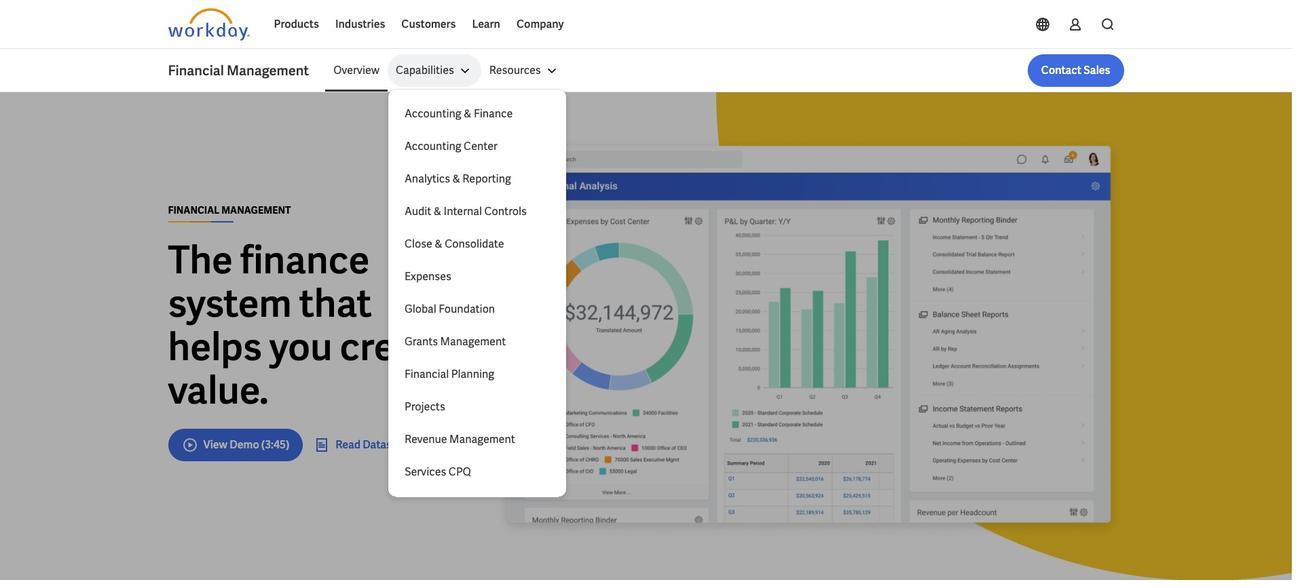 Task type: locate. For each thing, give the bounding box(es) containing it.
& for analytics
[[453, 172, 460, 186]]

list containing overview
[[325, 54, 1124, 498]]

financial inside menu
[[405, 367, 449, 382]]

products
[[274, 17, 319, 31]]

management inside financial management link
[[227, 62, 309, 79]]

2 accounting from the top
[[405, 139, 462, 154]]

value.
[[168, 366, 269, 415]]

audit & internal controls
[[405, 204, 527, 219]]

that
[[299, 279, 372, 328]]

management down global foundation link
[[441, 335, 506, 349]]

grants management
[[405, 335, 506, 349]]

menu containing accounting & finance
[[388, 89, 567, 498]]

management down projects link
[[450, 433, 515, 447]]

management
[[222, 204, 291, 216]]

revenue management link
[[397, 424, 558, 456]]

financial for financial management
[[168, 62, 224, 79]]

accounting up analytics
[[405, 139, 462, 154]]

1 vertical spatial accounting
[[405, 139, 462, 154]]

0 vertical spatial financial
[[168, 62, 224, 79]]

financial down the go to the homepage image
[[168, 62, 224, 79]]

products button
[[266, 8, 327, 41]]

0 vertical spatial accounting
[[405, 107, 462, 121]]

contact sales
[[1042, 63, 1111, 77]]

close & consolidate link
[[397, 228, 558, 261]]

learn button
[[464, 8, 509, 41]]

management inside grants management "link"
[[441, 335, 506, 349]]

& right analytics
[[453, 172, 460, 186]]

close & consolidate
[[405, 237, 504, 251]]

management
[[227, 62, 309, 79], [441, 335, 506, 349], [450, 433, 515, 447]]

menu
[[325, 54, 568, 498], [388, 89, 567, 498]]

grants management link
[[397, 326, 558, 359]]

management for financial management
[[227, 62, 309, 79]]

datasheet
[[363, 438, 414, 452]]

management inside revenue management link
[[450, 433, 515, 447]]

the
[[168, 235, 233, 285]]

consolidate
[[445, 237, 504, 251]]

management for grants management
[[441, 335, 506, 349]]

view
[[203, 438, 228, 452]]

customers
[[402, 17, 456, 31]]

& right audit
[[434, 204, 442, 219]]

resources
[[490, 63, 541, 77]]

financial
[[168, 62, 224, 79], [405, 367, 449, 382]]

industries button
[[327, 8, 394, 41]]

audit
[[405, 204, 432, 219]]

read
[[336, 438, 361, 452]]

customers button
[[394, 8, 464, 41]]

the finance system that helps you create value.
[[168, 235, 450, 415]]

services
[[405, 465, 446, 480]]

1 accounting from the top
[[405, 107, 462, 121]]

&
[[464, 107, 472, 121], [453, 172, 460, 186], [434, 204, 442, 219], [435, 237, 443, 251]]

overview link
[[325, 54, 388, 87]]

reporting
[[463, 172, 511, 186]]

1 vertical spatial financial
[[405, 367, 449, 382]]

system
[[168, 279, 292, 328]]

management down the products dropdown button at left top
[[227, 62, 309, 79]]

accounting & finance
[[405, 107, 513, 121]]

grants
[[405, 335, 438, 349]]

industries
[[335, 17, 385, 31]]

management for revenue management
[[450, 433, 515, 447]]

list
[[325, 54, 1124, 498]]

helps
[[168, 322, 262, 372]]

financial up projects
[[405, 367, 449, 382]]

read datasheet
[[336, 438, 414, 452]]

1 horizontal spatial financial
[[405, 367, 449, 382]]

accounting for accounting & finance
[[405, 107, 462, 121]]

financial management operational analysis dashboard showing operating expense by cost center and p&l by quarter. image
[[494, 136, 1124, 541]]

& left finance
[[464, 107, 472, 121]]

0 vertical spatial management
[[227, 62, 309, 79]]

1 vertical spatial management
[[441, 335, 506, 349]]

accounting
[[405, 107, 462, 121], [405, 139, 462, 154]]

revenue
[[405, 433, 447, 447]]

2 vertical spatial management
[[450, 433, 515, 447]]

& right close
[[435, 237, 443, 251]]

financial management
[[168, 204, 291, 216]]

revenue management
[[405, 433, 515, 447]]

analytics
[[405, 172, 450, 186]]

accounting up accounting center at the left top of the page
[[405, 107, 462, 121]]

(3:45)
[[261, 438, 290, 452]]

analytics & reporting link
[[397, 163, 558, 196]]

read datasheet link
[[314, 437, 414, 453]]

0 horizontal spatial financial
[[168, 62, 224, 79]]

view demo (3:45) link
[[168, 429, 303, 462]]

contact
[[1042, 63, 1082, 77]]

capabilities button
[[388, 54, 481, 87]]

create
[[340, 322, 450, 372]]



Task type: vqa. For each thing, say whether or not it's contained in the screenshot.
the top and/or
no



Task type: describe. For each thing, give the bounding box(es) containing it.
& for close
[[435, 237, 443, 251]]

sales
[[1084, 63, 1111, 77]]

& for audit
[[434, 204, 442, 219]]

financial planning
[[405, 367, 495, 382]]

capabilities
[[396, 63, 454, 77]]

global foundation link
[[397, 293, 558, 326]]

controls
[[485, 204, 527, 219]]

contact sales link
[[1028, 54, 1124, 87]]

view demo (3:45)
[[203, 438, 290, 452]]

planning
[[452, 367, 495, 382]]

go to the homepage image
[[168, 8, 250, 41]]

accounting center
[[405, 139, 498, 154]]

& for accounting
[[464, 107, 472, 121]]

finance
[[240, 235, 370, 285]]

expenses
[[405, 270, 452, 284]]

projects
[[405, 400, 445, 414]]

financial planning link
[[397, 359, 558, 391]]

financial management
[[168, 62, 309, 79]]

audit & internal controls link
[[397, 196, 558, 228]]

financial
[[168, 204, 220, 216]]

menu containing overview
[[325, 54, 568, 498]]

services cpq link
[[397, 456, 558, 489]]

analytics & reporting
[[405, 172, 511, 186]]

projects link
[[397, 391, 558, 424]]

company
[[517, 17, 564, 31]]

global
[[405, 302, 437, 317]]

expenses link
[[397, 261, 558, 293]]

accounting & finance link
[[397, 98, 558, 130]]

close
[[405, 237, 433, 251]]

resources button
[[481, 54, 568, 87]]

center
[[464, 139, 498, 154]]

internal
[[444, 204, 482, 219]]

overview
[[334, 63, 380, 77]]

accounting for accounting center
[[405, 139, 462, 154]]

you
[[270, 322, 332, 372]]

cpq
[[449, 465, 471, 480]]

foundation
[[439, 302, 495, 317]]

learn
[[472, 17, 501, 31]]

finance
[[474, 107, 513, 121]]

accounting center link
[[397, 130, 558, 163]]

demo
[[230, 438, 259, 452]]

financial management link
[[168, 61, 325, 80]]

global foundation
[[405, 302, 495, 317]]

financial for financial planning
[[405, 367, 449, 382]]

company button
[[509, 8, 572, 41]]

services cpq
[[405, 465, 471, 480]]



